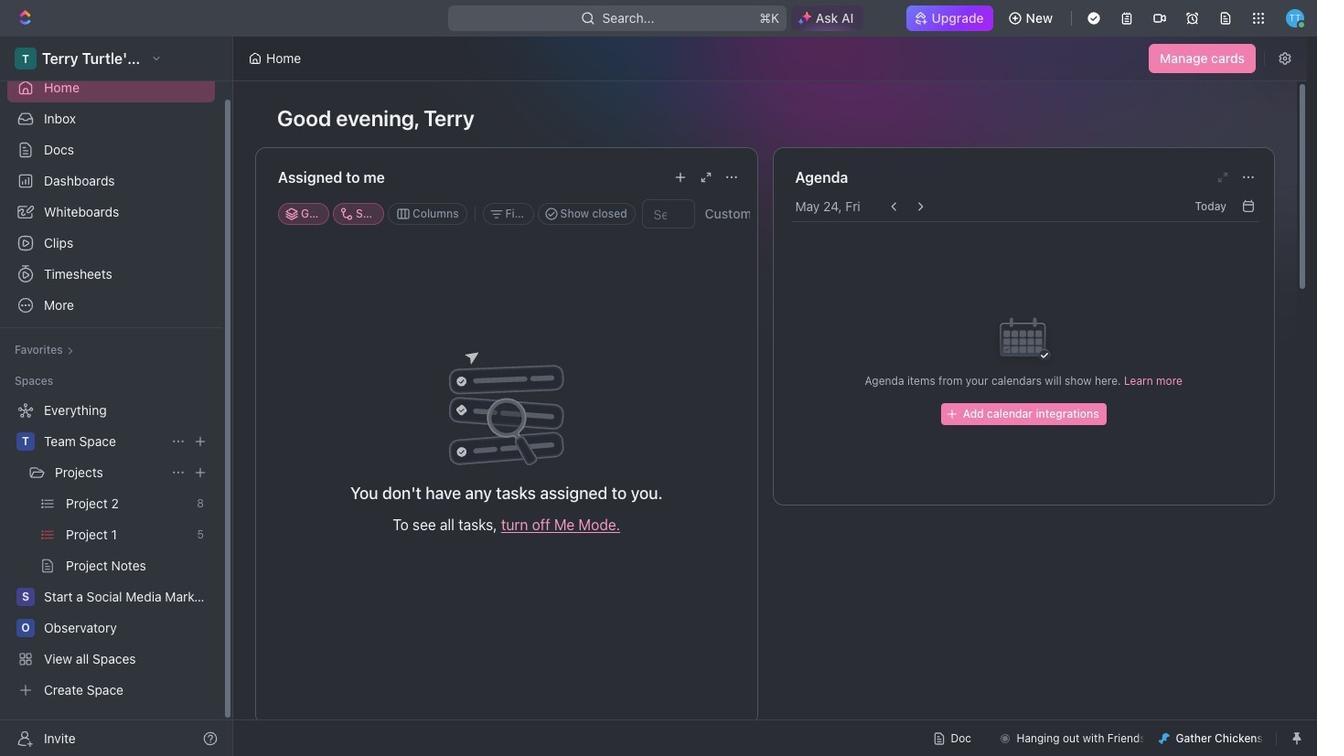 Task type: describe. For each thing, give the bounding box(es) containing it.
sidebar navigation
[[0, 37, 237, 757]]

team space, , element
[[16, 433, 35, 451]]

terry turtle's workspace, , element
[[15, 48, 37, 70]]

tree inside "sidebar" navigation
[[7, 396, 215, 705]]

drumstick bite image
[[1160, 733, 1171, 744]]



Task type: vqa. For each thing, say whether or not it's contained in the screenshot.
the user group icon
no



Task type: locate. For each thing, give the bounding box(es) containing it.
Search tasks... text field
[[643, 200, 694, 228]]

start a social media marketing agency, , element
[[16, 588, 35, 607]]

tree
[[7, 396, 215, 705]]

observatory, , element
[[16, 619, 35, 638]]



